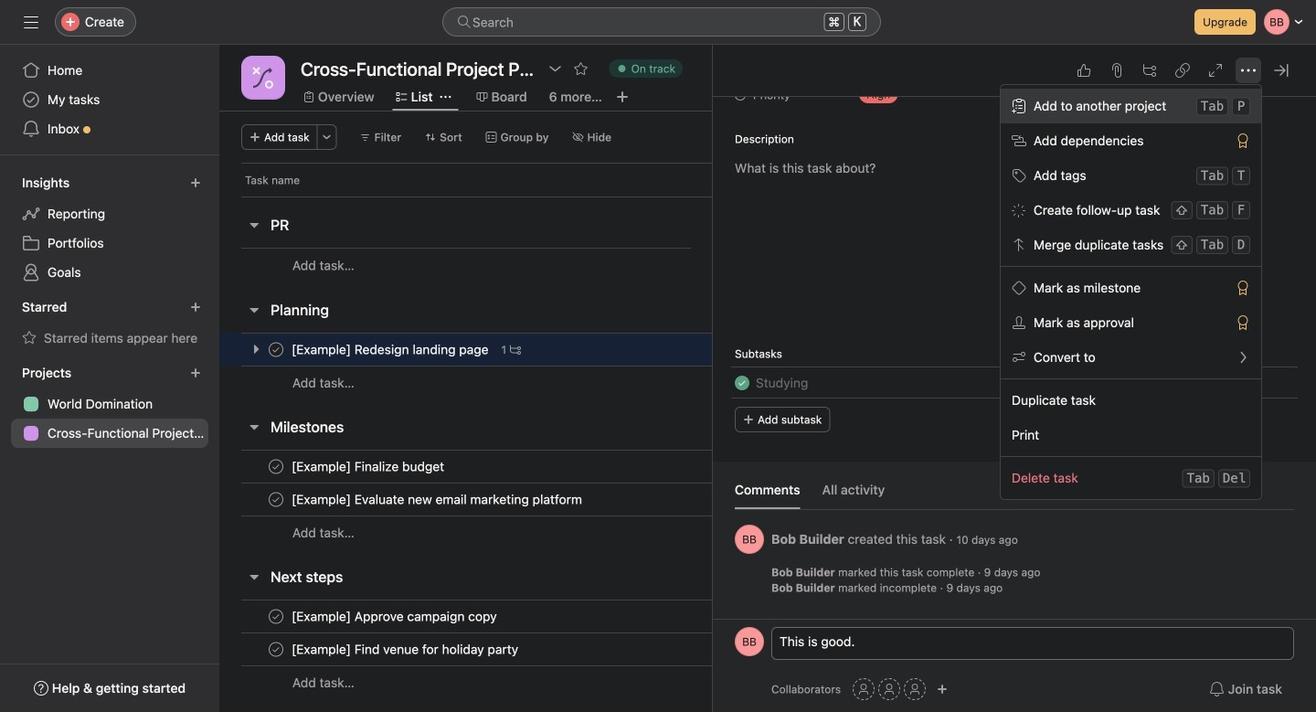 Task type: describe. For each thing, give the bounding box(es) containing it.
expand subtask list for the task [example] redesign landing page image
[[249, 342, 263, 357]]

[example] evaluate new email marketing platform cell
[[219, 483, 713, 517]]

edit comment document
[[773, 632, 1294, 672]]

mark complete checkbox inside '[example] redesign landing page' cell
[[265, 339, 287, 361]]

hide sidebar image
[[24, 15, 38, 29]]

add or remove collaborators image
[[937, 684, 948, 695]]

mark complete image for mark complete option in [example] finalize budget cell
[[265, 456, 287, 478]]

task name text field for mark complete option in [example] finalize budget cell
[[288, 458, 450, 476]]

task name text field for the header next steps tree grid on the bottom of the page
[[288, 641, 524, 659]]

[example] find venue for holiday party cell
[[219, 633, 713, 667]]

global element
[[0, 45, 219, 155]]

show options image
[[548, 61, 563, 76]]

tab list inside [example] redesign landing page dialog
[[735, 480, 1295, 510]]

attachments: add a file to this task, [example] redesign landing page image
[[1110, 63, 1125, 78]]

new insights image
[[190, 177, 201, 188]]

insights element
[[0, 166, 219, 291]]

Search tasks, projects, and more text field
[[443, 7, 882, 37]]

new project or portfolio image
[[190, 368, 201, 379]]

starred element
[[0, 291, 219, 357]]

copy task link image
[[1176, 63, 1191, 78]]

mark complete checkbox for [example] approve campaign copy cell
[[265, 606, 287, 628]]

projects element
[[0, 357, 219, 452]]

mark complete checkbox for the [example] evaluate new email marketing platform cell
[[265, 489, 287, 511]]

completed image
[[732, 372, 754, 394]]

[example] finalize budget cell
[[219, 450, 713, 484]]

Task Name text field
[[756, 373, 809, 393]]

more actions for this task image
[[1242, 63, 1256, 78]]

[example] approve campaign copy cell
[[219, 600, 713, 634]]

header planning tree grid
[[219, 333, 890, 400]]

Mark complete checkbox
[[265, 639, 287, 661]]

0 likes. click to like this task image
[[1077, 63, 1092, 78]]

[example] redesign landing page dialog
[[713, 0, 1317, 712]]

header milestones tree grid
[[219, 450, 890, 550]]

task name text field for the "header milestones" tree grid
[[288, 491, 588, 509]]

collapse task list for this group image for task name text field in the [example] finalize budget cell
[[247, 420, 262, 434]]

task name text field for mark complete option inside the [example] approve campaign copy cell
[[288, 608, 503, 626]]

more actions image
[[322, 132, 333, 143]]



Task type: vqa. For each thing, say whether or not it's contained in the screenshot.
the 25
no



Task type: locate. For each thing, give the bounding box(es) containing it.
collapse task list for this group image
[[247, 303, 262, 317], [247, 420, 262, 434], [247, 570, 262, 584]]

collapse task list for this group image for task name text field in [example] approve campaign copy cell
[[247, 570, 262, 584]]

None field
[[443, 7, 882, 37]]

list item
[[713, 367, 1317, 400]]

1 vertical spatial task name text field
[[288, 608, 503, 626]]

2 mark complete image from the top
[[265, 489, 287, 511]]

row
[[219, 163, 781, 197], [241, 196, 713, 198], [219, 248, 890, 283], [219, 366, 890, 400], [219, 450, 890, 484], [219, 483, 890, 517], [219, 516, 890, 550], [219, 600, 890, 634], [219, 633, 890, 667], [219, 666, 890, 700]]

mark complete image inside [example] approve campaign copy cell
[[265, 606, 287, 628]]

1 mark complete image from the top
[[265, 339, 287, 361]]

3 mark complete image from the top
[[265, 639, 287, 661]]

2 vertical spatial mark complete image
[[265, 639, 287, 661]]

0 vertical spatial mark complete image
[[265, 456, 287, 478]]

task name text field inside [example] finalize budget cell
[[288, 458, 450, 476]]

2 vertical spatial task name text field
[[288, 641, 524, 659]]

mark complete image
[[265, 456, 287, 478], [265, 489, 287, 511]]

1 vertical spatial mark complete image
[[265, 489, 287, 511]]

full screen image
[[1209, 63, 1224, 78]]

menu item
[[1001, 89, 1262, 123]]

0 vertical spatial mark complete image
[[265, 339, 287, 361]]

collapse task list for this group image
[[247, 218, 262, 232]]

toggle assignee popover image
[[1233, 372, 1255, 394]]

1 mark complete checkbox from the top
[[265, 339, 287, 361]]

2 task name text field from the top
[[288, 491, 588, 509]]

2 vertical spatial collapse task list for this group image
[[247, 570, 262, 584]]

Task name text field
[[288, 458, 450, 476], [288, 608, 503, 626]]

mark complete image for mark complete option inside the [example] approve campaign copy cell
[[265, 606, 287, 628]]

2 collapse task list for this group image from the top
[[247, 420, 262, 434]]

mark complete checkbox inside the [example] evaluate new email marketing platform cell
[[265, 489, 287, 511]]

1 vertical spatial open user profile image
[[735, 627, 764, 657]]

mark complete image
[[265, 339, 287, 361], [265, 606, 287, 628], [265, 639, 287, 661]]

mark complete checkbox inside [example] approve campaign copy cell
[[265, 606, 287, 628]]

add to starred image
[[574, 61, 589, 76]]

main content
[[713, 0, 1317, 619]]

1 collapse task list for this group image from the top
[[247, 303, 262, 317]]

1 vertical spatial task name text field
[[288, 491, 588, 509]]

0 vertical spatial open user profile image
[[735, 525, 764, 554]]

Mark complete checkbox
[[265, 339, 287, 361], [265, 456, 287, 478], [265, 489, 287, 511], [265, 606, 287, 628]]

2 task name text field from the top
[[288, 608, 503, 626]]

None text field
[[296, 52, 539, 85]]

2 mark complete image from the top
[[265, 606, 287, 628]]

Task name text field
[[288, 341, 494, 359], [288, 491, 588, 509], [288, 641, 524, 659]]

collapse task list for this group image for mark complete option inside the '[example] redesign landing page' cell
[[247, 303, 262, 317]]

mark complete image inside [example] finalize budget cell
[[265, 456, 287, 478]]

mark complete image inside [example] find venue for holiday party cell
[[265, 639, 287, 661]]

3 mark complete checkbox from the top
[[265, 489, 287, 511]]

header next steps tree grid
[[219, 600, 890, 700]]

Completed checkbox
[[732, 372, 754, 394]]

mark complete image for mark complete option inside the '[example] redesign landing page' cell
[[265, 339, 287, 361]]

task name text field inside '[example] redesign landing page' cell
[[288, 341, 494, 359]]

1 task name text field from the top
[[288, 341, 494, 359]]

1 mark complete image from the top
[[265, 456, 287, 478]]

3 collapse task list for this group image from the top
[[247, 570, 262, 584]]

3 task name text field from the top
[[288, 641, 524, 659]]

task name text field inside [example] find venue for holiday party cell
[[288, 641, 524, 659]]

mark complete checkbox inside [example] finalize budget cell
[[265, 456, 287, 478]]

0 vertical spatial collapse task list for this group image
[[247, 303, 262, 317]]

close details image
[[1275, 63, 1289, 78]]

add tab image
[[615, 90, 630, 104]]

mark complete checkbox for [example] finalize budget cell
[[265, 456, 287, 478]]

mark complete image for mark complete option within the [example] evaluate new email marketing platform cell
[[265, 489, 287, 511]]

add subtask image
[[1143, 63, 1158, 78]]

2 mark complete checkbox from the top
[[265, 456, 287, 478]]

1 task name text field from the top
[[288, 458, 450, 476]]

line_and_symbols image
[[252, 67, 274, 89]]

[example] redesign landing page cell
[[219, 333, 713, 367]]

tab actions image
[[440, 91, 451, 102]]

task name text field inside [example] approve campaign copy cell
[[288, 608, 503, 626]]

4 mark complete checkbox from the top
[[265, 606, 287, 628]]

1 open user profile image from the top
[[735, 525, 764, 554]]

1 vertical spatial mark complete image
[[265, 606, 287, 628]]

2 open user profile image from the top
[[735, 627, 764, 657]]

mark complete image for mark complete checkbox
[[265, 639, 287, 661]]

1 subtask image
[[510, 344, 521, 355]]

0 vertical spatial task name text field
[[288, 458, 450, 476]]

mark complete image inside '[example] redesign landing page' cell
[[265, 339, 287, 361]]

1 vertical spatial collapse task list for this group image
[[247, 420, 262, 434]]

tab list
[[735, 480, 1295, 510]]

mark complete image inside the [example] evaluate new email marketing platform cell
[[265, 489, 287, 511]]

add items to starred image
[[190, 302, 201, 313]]

0 vertical spatial task name text field
[[288, 341, 494, 359]]

task name text field inside the [example] evaluate new email marketing platform cell
[[288, 491, 588, 509]]

open user profile image
[[735, 525, 764, 554], [735, 627, 764, 657]]



